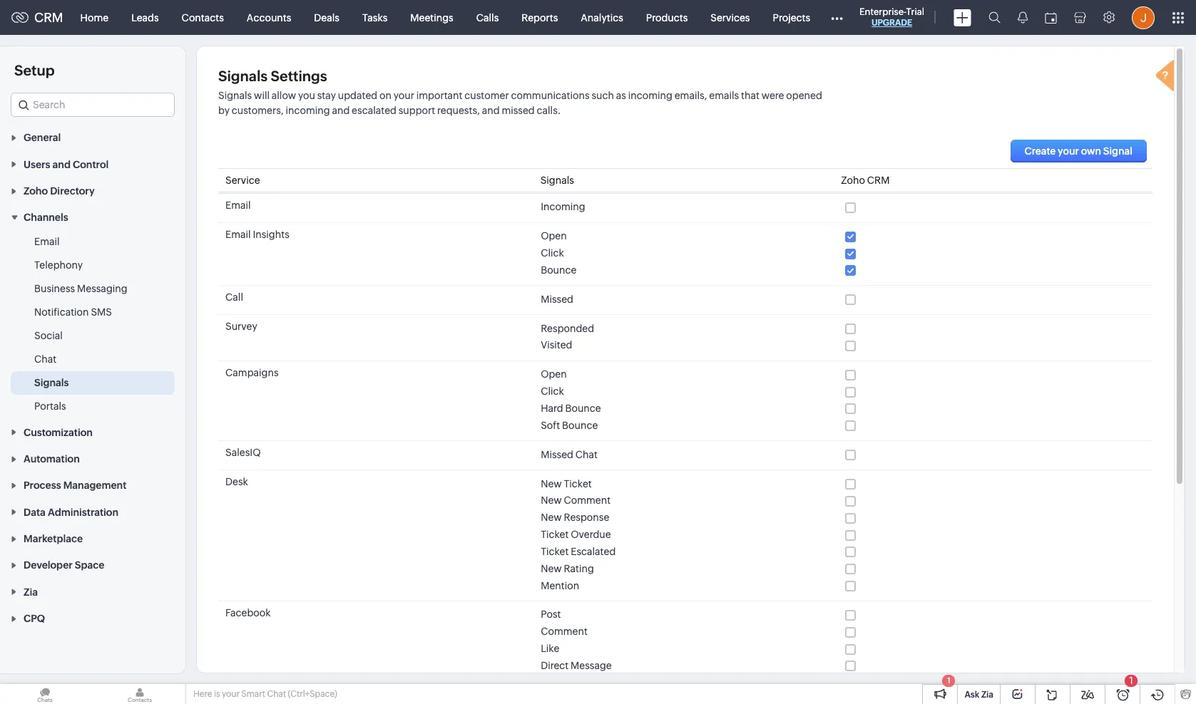 Task type: vqa. For each thing, say whether or not it's contained in the screenshot.


Task type: describe. For each thing, give the bounding box(es) containing it.
message
[[571, 661, 612, 672]]

search element
[[980, 0, 1010, 35]]

projects
[[773, 12, 811, 23]]

emails,
[[675, 90, 707, 101]]

signals up 'will'
[[218, 68, 268, 84]]

signals link
[[34, 376, 69, 391]]

emails
[[709, 90, 739, 101]]

new for new comment
[[541, 495, 562, 507]]

telephony
[[34, 260, 83, 271]]

bounce for soft bounce
[[562, 420, 598, 432]]

such
[[592, 90, 614, 101]]

process
[[24, 480, 61, 492]]

survey
[[225, 321, 257, 333]]

signal
[[1103, 146, 1133, 157]]

projects link
[[762, 0, 822, 35]]

social
[[34, 331, 63, 342]]

is
[[214, 690, 220, 700]]

chat inside channels region
[[34, 354, 56, 366]]

ticket for overdue
[[541, 529, 569, 541]]

open for bounce
[[541, 231, 567, 242]]

mention
[[541, 580, 579, 592]]

direct
[[541, 661, 569, 672]]

insights
[[253, 229, 289, 240]]

tasks
[[362, 12, 388, 23]]

trial
[[907, 6, 925, 17]]

click for bounce
[[541, 248, 564, 259]]

contacts image
[[95, 685, 185, 705]]

signals up incoming
[[541, 175, 574, 186]]

escalated
[[571, 546, 616, 558]]

telephony link
[[34, 259, 83, 273]]

data administration
[[24, 507, 118, 518]]

(ctrl+space)
[[288, 690, 337, 700]]

channels
[[24, 212, 68, 224]]

management
[[63, 480, 127, 492]]

calendar image
[[1045, 12, 1057, 23]]

signals element
[[1010, 0, 1037, 35]]

tasks link
[[351, 0, 399, 35]]

communications
[[511, 90, 590, 101]]

cpq
[[24, 614, 45, 625]]

were
[[762, 90, 784, 101]]

calls
[[476, 12, 499, 23]]

as
[[616, 90, 626, 101]]

email left insights
[[225, 229, 251, 240]]

users and control
[[24, 159, 109, 170]]

contacts
[[182, 12, 224, 23]]

open for hard bounce
[[541, 369, 567, 381]]

profile element
[[1124, 0, 1164, 35]]

your inside will allow you stay updated on your important customer communications such as incoming emails, emails that were opened by customers, incoming and escalated support requests, and missed calls.
[[394, 90, 414, 101]]

business messaging link
[[34, 282, 127, 296]]

zia button
[[0, 579, 185, 606]]

1 horizontal spatial chat
[[267, 690, 286, 700]]

analytics
[[581, 12, 623, 23]]

0 vertical spatial ticket
[[564, 478, 592, 490]]

accounts link
[[235, 0, 303, 35]]

general
[[24, 132, 61, 144]]

new for new response
[[541, 512, 562, 524]]

1 horizontal spatial 1
[[1129, 676, 1134, 687]]

1 vertical spatial crm
[[867, 175, 890, 186]]

calls.
[[537, 105, 561, 116]]

2 horizontal spatial and
[[482, 105, 500, 116]]

your inside button
[[1058, 146, 1079, 157]]

ask
[[965, 691, 980, 701]]

zoho for zoho directory
[[24, 186, 48, 197]]

missed for missed
[[541, 294, 574, 305]]

1 vertical spatial chat
[[576, 449, 598, 461]]

customization button
[[0, 419, 185, 446]]

enterprise-trial upgrade
[[860, 6, 925, 28]]

deals link
[[303, 0, 351, 35]]

setup
[[14, 62, 55, 78]]

by
[[218, 105, 230, 116]]

facebook
[[225, 608, 271, 619]]

1 horizontal spatial and
[[332, 105, 350, 116]]

new comment
[[541, 495, 611, 507]]

services
[[711, 12, 750, 23]]

updated
[[338, 90, 378, 101]]

data administration button
[[0, 499, 185, 526]]

automation
[[24, 454, 80, 465]]

sms
[[91, 307, 112, 318]]

like
[[541, 644, 560, 655]]

settings
[[271, 68, 327, 84]]

and inside dropdown button
[[52, 159, 71, 170]]

signals image
[[1018, 11, 1028, 24]]

new for new rating
[[541, 563, 562, 575]]

ticket overdue
[[541, 529, 611, 541]]

escalated
[[352, 105, 397, 116]]

ticket escalated
[[541, 546, 616, 558]]

reports
[[522, 12, 558, 23]]

chat link
[[34, 353, 56, 367]]

cpq button
[[0, 606, 185, 632]]

allow
[[272, 90, 296, 101]]

own
[[1081, 146, 1102, 157]]

signals up by
[[218, 90, 254, 101]]

1 horizontal spatial zia
[[982, 691, 994, 701]]

missed chat
[[541, 449, 598, 461]]

opened
[[786, 90, 822, 101]]

here is your smart chat (ctrl+space)
[[193, 690, 337, 700]]

salesiq
[[225, 448, 261, 459]]

developer space
[[24, 560, 104, 572]]

marketplace button
[[0, 526, 185, 552]]

create menu image
[[954, 9, 972, 26]]

home
[[80, 12, 109, 23]]



Task type: locate. For each thing, give the bounding box(es) containing it.
open down visited
[[541, 369, 567, 381]]

0 horizontal spatial zia
[[24, 587, 38, 598]]

and down the "stay"
[[332, 105, 350, 116]]

1 open from the top
[[541, 231, 567, 242]]

0 vertical spatial incoming
[[628, 90, 673, 101]]

0 horizontal spatial 1
[[948, 677, 951, 686]]

missed up the responded
[[541, 294, 574, 305]]

1 vertical spatial zia
[[982, 691, 994, 701]]

visited
[[541, 340, 573, 351]]

2 horizontal spatial your
[[1058, 146, 1079, 157]]

email
[[225, 200, 251, 211], [225, 229, 251, 240], [34, 236, 60, 248]]

2 vertical spatial bounce
[[562, 420, 598, 432]]

call
[[225, 292, 243, 303]]

zoho directory
[[24, 186, 95, 197]]

crm
[[34, 10, 63, 25], [867, 175, 890, 186]]

meetings
[[410, 12, 454, 23]]

0 vertical spatial comment
[[564, 495, 611, 507]]

create
[[1025, 146, 1056, 157]]

bounce up soft bounce
[[565, 403, 601, 415]]

1 horizontal spatial zoho
[[841, 175, 865, 186]]

4 new from the top
[[541, 563, 562, 575]]

crm link
[[11, 10, 63, 25]]

will
[[254, 90, 270, 101]]

zoho
[[841, 175, 865, 186], [24, 186, 48, 197]]

service
[[225, 175, 260, 186]]

create your own signal
[[1025, 146, 1133, 157]]

1 missed from the top
[[541, 294, 574, 305]]

hard bounce
[[541, 403, 601, 415]]

ask zia
[[965, 691, 994, 701]]

1
[[1129, 676, 1134, 687], [948, 677, 951, 686]]

1 vertical spatial ticket
[[541, 529, 569, 541]]

create menu element
[[945, 0, 980, 35]]

messaging
[[77, 284, 127, 295]]

social link
[[34, 329, 63, 343]]

chat right smart
[[267, 690, 286, 700]]

users
[[24, 159, 50, 170]]

2 click from the top
[[541, 386, 564, 398]]

important
[[416, 90, 463, 101]]

create your own signal button
[[1011, 140, 1147, 163]]

meetings link
[[399, 0, 465, 35]]

data
[[24, 507, 46, 518]]

missed down soft
[[541, 449, 574, 461]]

products link
[[635, 0, 699, 35]]

rating
[[564, 563, 594, 575]]

email inside channels region
[[34, 236, 60, 248]]

3 new from the top
[[541, 512, 562, 524]]

1 click from the top
[[541, 248, 564, 259]]

zia up cpq
[[24, 587, 38, 598]]

on
[[380, 90, 392, 101]]

notification sms
[[34, 307, 112, 318]]

0 horizontal spatial crm
[[34, 10, 63, 25]]

new for new ticket
[[541, 478, 562, 490]]

incoming right "as"
[[628, 90, 673, 101]]

0 vertical spatial click
[[541, 248, 564, 259]]

and right users
[[52, 159, 71, 170]]

missed
[[502, 105, 535, 116]]

1 horizontal spatial your
[[394, 90, 414, 101]]

will allow you stay updated on your important customer communications such as incoming emails, emails that were opened by customers, incoming and escalated support requests, and missed calls.
[[218, 90, 822, 116]]

comment down post
[[541, 627, 588, 638]]

click down incoming
[[541, 248, 564, 259]]

email down service
[[225, 200, 251, 211]]

incoming
[[541, 201, 585, 213]]

your left 'own'
[[1058, 146, 1079, 157]]

2 new from the top
[[541, 495, 562, 507]]

2 vertical spatial your
[[222, 690, 240, 700]]

new up mention
[[541, 563, 562, 575]]

business messaging
[[34, 284, 127, 295]]

signals up portals link
[[34, 378, 69, 389]]

responded
[[541, 323, 594, 334]]

chat down social link
[[34, 354, 56, 366]]

process management button
[[0, 472, 185, 499]]

bounce for hard bounce
[[565, 403, 601, 415]]

bounce down hard bounce in the bottom of the page
[[562, 420, 598, 432]]

0 horizontal spatial incoming
[[286, 105, 330, 116]]

profile image
[[1132, 6, 1155, 29]]

signals inside channels region
[[34, 378, 69, 389]]

upgrade
[[872, 18, 913, 28]]

leads
[[131, 12, 159, 23]]

space
[[75, 560, 104, 572]]

developer
[[24, 560, 73, 572]]

desk
[[225, 477, 248, 488]]

ticket down new response
[[541, 529, 569, 541]]

zoho inside dropdown button
[[24, 186, 48, 197]]

chats image
[[0, 685, 90, 705]]

signals settings
[[218, 68, 327, 84]]

new up "new comment"
[[541, 478, 562, 490]]

your right on
[[394, 90, 414, 101]]

1 vertical spatial your
[[1058, 146, 1079, 157]]

notification sms link
[[34, 306, 112, 320]]

0 horizontal spatial chat
[[34, 354, 56, 366]]

zia inside "zia" dropdown button
[[24, 587, 38, 598]]

0 vertical spatial your
[[394, 90, 414, 101]]

leads link
[[120, 0, 170, 35]]

home link
[[69, 0, 120, 35]]

1 horizontal spatial crm
[[867, 175, 890, 186]]

incoming
[[628, 90, 673, 101], [286, 105, 330, 116]]

deals
[[314, 12, 340, 23]]

services link
[[699, 0, 762, 35]]

portals link
[[34, 400, 66, 414]]

zia right ask
[[982, 691, 994, 701]]

ticket up new rating
[[541, 546, 569, 558]]

accounts
[[247, 12, 291, 23]]

email down channels
[[34, 236, 60, 248]]

0 vertical spatial missed
[[541, 294, 574, 305]]

customer
[[465, 90, 509, 101]]

control
[[73, 159, 109, 170]]

channels button
[[0, 204, 185, 231]]

click up hard
[[541, 386, 564, 398]]

smart
[[241, 690, 265, 700]]

enterprise-
[[860, 6, 907, 17]]

channels region
[[0, 231, 185, 419]]

1 vertical spatial comment
[[541, 627, 588, 638]]

2 vertical spatial ticket
[[541, 546, 569, 558]]

0 vertical spatial zia
[[24, 587, 38, 598]]

zoho directory button
[[0, 177, 185, 204]]

here
[[193, 690, 212, 700]]

open down incoming
[[541, 231, 567, 242]]

2 horizontal spatial chat
[[576, 449, 598, 461]]

new down "new comment"
[[541, 512, 562, 524]]

ticket
[[564, 478, 592, 490], [541, 529, 569, 541], [541, 546, 569, 558]]

ticket for escalated
[[541, 546, 569, 558]]

new rating
[[541, 563, 594, 575]]

0 horizontal spatial zoho
[[24, 186, 48, 197]]

click for hard bounce
[[541, 386, 564, 398]]

bounce up the responded
[[541, 265, 577, 276]]

1 vertical spatial bounce
[[565, 403, 601, 415]]

0 vertical spatial chat
[[34, 354, 56, 366]]

ticket up "new comment"
[[564, 478, 592, 490]]

1 vertical spatial open
[[541, 369, 567, 381]]

Other Modules field
[[822, 6, 853, 29]]

and
[[332, 105, 350, 116], [482, 105, 500, 116], [52, 159, 71, 170]]

customization
[[24, 427, 93, 439]]

your right is
[[222, 690, 240, 700]]

response
[[564, 512, 609, 524]]

missed for missed chat
[[541, 449, 574, 461]]

marketplace
[[24, 534, 83, 545]]

2 vertical spatial chat
[[267, 690, 286, 700]]

hard
[[541, 403, 563, 415]]

business
[[34, 284, 75, 295]]

customers,
[[232, 105, 284, 116]]

analytics link
[[570, 0, 635, 35]]

reports link
[[510, 0, 570, 35]]

Search text field
[[11, 93, 174, 116]]

and down customer
[[482, 105, 500, 116]]

1 new from the top
[[541, 478, 562, 490]]

0 vertical spatial bounce
[[541, 265, 577, 276]]

notification
[[34, 307, 89, 318]]

2 missed from the top
[[541, 449, 574, 461]]

chat down soft bounce
[[576, 449, 598, 461]]

comment up "response"
[[564, 495, 611, 507]]

incoming down "you"
[[286, 105, 330, 116]]

1 horizontal spatial incoming
[[628, 90, 673, 101]]

0 vertical spatial open
[[541, 231, 567, 242]]

0 horizontal spatial and
[[52, 159, 71, 170]]

stay
[[317, 90, 336, 101]]

zoho crm
[[841, 175, 890, 186]]

products
[[646, 12, 688, 23]]

None field
[[11, 93, 175, 117]]

0 vertical spatial crm
[[34, 10, 63, 25]]

email insights
[[225, 229, 289, 240]]

search image
[[989, 11, 1001, 24]]

zoho for zoho crm
[[841, 175, 865, 186]]

bounce
[[541, 265, 577, 276], [565, 403, 601, 415], [562, 420, 598, 432]]

1 vertical spatial missed
[[541, 449, 574, 461]]

2 open from the top
[[541, 369, 567, 381]]

new down new ticket
[[541, 495, 562, 507]]

new response
[[541, 512, 609, 524]]

0 horizontal spatial your
[[222, 690, 240, 700]]

process management
[[24, 480, 127, 492]]

new ticket
[[541, 478, 592, 490]]

1 vertical spatial click
[[541, 386, 564, 398]]

1 vertical spatial incoming
[[286, 105, 330, 116]]



